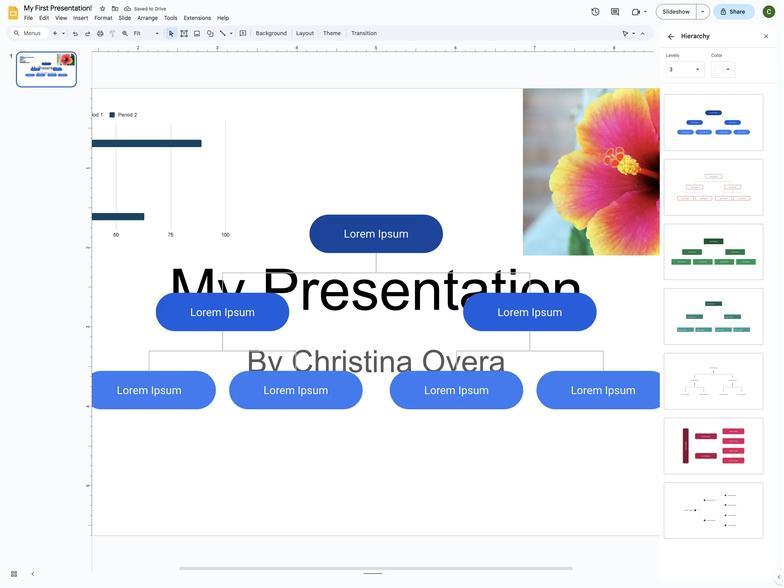 Task type: locate. For each thing, give the bounding box(es) containing it.
theme
[[324, 30, 341, 37]]

hierarchy section
[[660, 25, 778, 582]]

mode and view toolbar
[[620, 25, 650, 41]]

background
[[256, 30, 287, 37]]

help
[[218, 14, 229, 21]]

format menu item
[[91, 13, 116, 23]]

format
[[95, 14, 113, 21]]

option group
[[660, 83, 778, 543]]

file
[[24, 14, 33, 21]]

arrange
[[138, 14, 158, 21]]

hierarchy application
[[0, 0, 784, 588]]

Team hierarchy with three levels with naked text labels. Accent color: #9c27b0, close to light purple 12. radio
[[660, 349, 768, 414]]

Team hierarchy with three levels of rounded rectangles that flows left to right. Accent color: #e91e63, close to light red 1. radio
[[660, 414, 768, 478]]

option group inside hierarchy 'application'
[[660, 83, 778, 543]]

navigation
[[0, 44, 86, 588]]

menu bar
[[21, 10, 232, 23]]

Star checkbox
[[97, 3, 108, 14]]

start slideshow (⌘+enter) image
[[702, 11, 705, 12]]

view
[[55, 14, 67, 21]]

background button
[[253, 27, 291, 39]]

layout button
[[294, 27, 317, 39]]

extensions menu item
[[181, 13, 214, 23]]

extensions
[[184, 14, 211, 21]]

menu bar containing file
[[21, 10, 232, 23]]

Team hierarchy with three levels with rectangles and left aligned titles. Accent color: #26a69a, close to green 11. radio
[[660, 284, 768, 349]]

levels
[[667, 53, 680, 58]]

levels list box
[[667, 52, 706, 78]]

tools
[[164, 14, 178, 21]]

insert image image
[[193, 28, 202, 39]]

help menu item
[[214, 13, 232, 23]]

Menus field
[[10, 28, 49, 39]]

Team hierarchy with three levels with rounded rectangles. Accent color: #4285f4, close to cornflower blue. radio
[[660, 90, 768, 155]]

slide
[[119, 14, 131, 21]]

edit
[[39, 14, 49, 21]]

Team hierarchy with three levels with rectangles. Accent color: #0f9d58, close to green 11. radio
[[660, 220, 768, 284]]

view menu item
[[52, 13, 70, 23]]

new slide with layout image
[[60, 28, 65, 31]]

Zoom field
[[132, 28, 162, 39]]

to
[[149, 6, 154, 12]]

insert menu item
[[70, 13, 91, 23]]

tools menu item
[[161, 13, 181, 23]]

menu bar banner
[[0, 0, 784, 588]]

saved to drive
[[134, 6, 166, 12]]

share button
[[714, 4, 756, 20]]



Task type: describe. For each thing, give the bounding box(es) containing it.
slideshow button
[[657, 4, 697, 20]]

file menu item
[[21, 13, 36, 23]]

Zoom text field
[[133, 28, 155, 39]]

edit menu item
[[36, 13, 52, 23]]

menu bar inside menu bar banner
[[21, 10, 232, 23]]

3
[[670, 66, 673, 73]]

saved
[[134, 6, 148, 12]]

main toolbar
[[48, 27, 381, 39]]

Team hierarchy with three levels with outline on rectangles. Accent color: #db4437, close to light red berry 1. radio
[[660, 155, 768, 220]]

insert
[[74, 14, 88, 21]]

hierarchy
[[682, 32, 710, 40]]

slide menu item
[[116, 13, 134, 23]]

saved to drive button
[[122, 3, 168, 14]]

layout
[[296, 30, 314, 37]]

arrange menu item
[[134, 13, 161, 23]]

slideshow
[[663, 8, 690, 15]]

theme button
[[320, 27, 345, 39]]

transition button
[[348, 27, 381, 39]]

transition
[[352, 30, 377, 37]]

navigation inside hierarchy 'application'
[[0, 44, 86, 588]]

color
[[712, 53, 723, 58]]

shape image
[[206, 28, 215, 39]]

Rename text field
[[21, 3, 96, 12]]

share
[[731, 8, 746, 15]]

Team hierarchy with three levels that flows left to right. Accent color: #555555, close to dark gray 3. radio
[[660, 478, 768, 543]]

drive
[[155, 6, 166, 12]]

color button
[[712, 52, 751, 78]]



Task type: vqa. For each thing, say whether or not it's contained in the screenshot.
'Main' toolbar
yes



